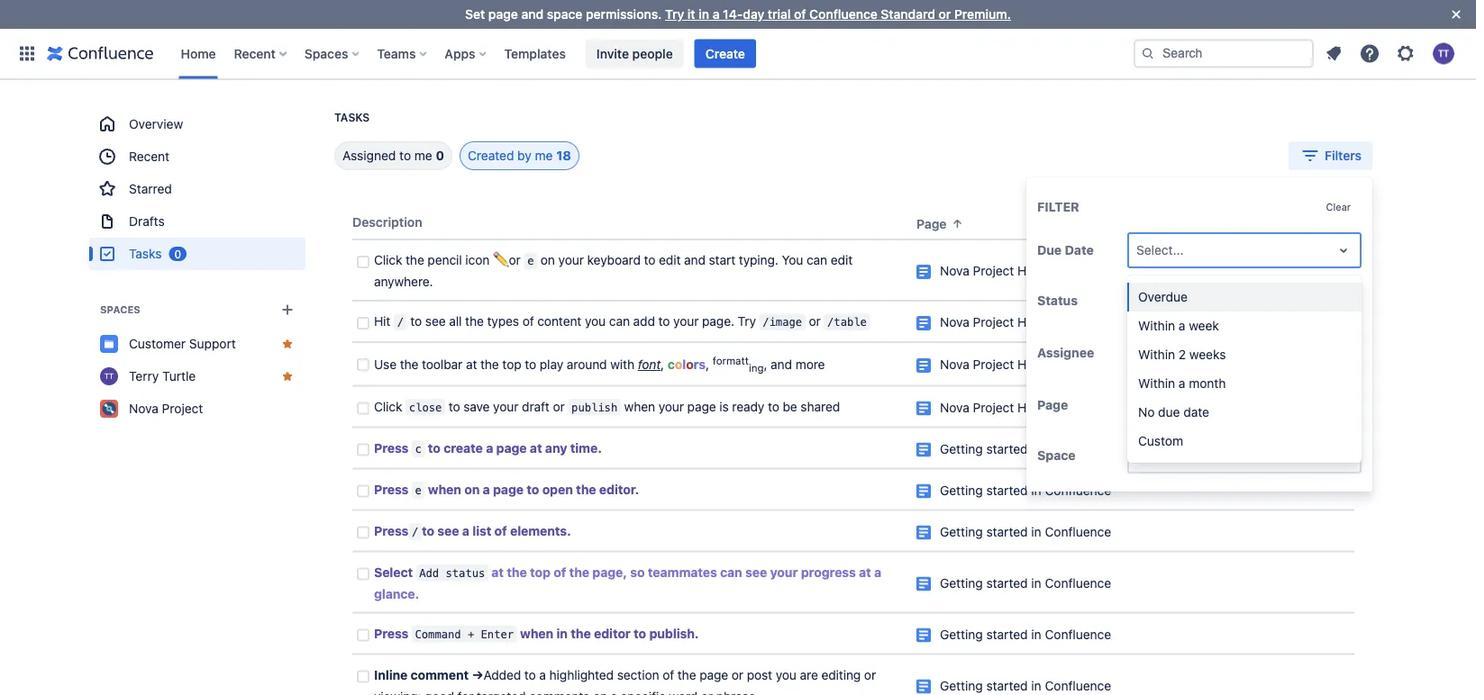 Task type: vqa. For each thing, say whether or not it's contained in the screenshot.
sixth page title icon from the bottom of the page
yes



Task type: locate. For each thing, give the bounding box(es) containing it.
1 horizontal spatial can
[[720, 565, 742, 580]]

the left page,
[[569, 565, 589, 580]]

1 vertical spatial 0
[[174, 248, 181, 260]]

at right progress
[[859, 565, 871, 580]]

you left are
[[776, 668, 797, 683]]

0 horizontal spatial recent
[[129, 149, 170, 164]]

2 getting from the top
[[940, 483, 983, 498]]

press / to see a list of elements.
[[374, 524, 571, 538]]

open image
[[1333, 240, 1355, 262], [1333, 445, 1355, 467]]

filters button
[[1289, 142, 1373, 170]]

a up the comments
[[539, 668, 546, 683]]

by left name
[[1233, 346, 1247, 361]]

0 horizontal spatial by
[[518, 148, 532, 163]]

/
[[397, 316, 404, 329], [412, 525, 419, 538]]

1 started from the top
[[986, 442, 1028, 456]]

0 horizontal spatial c
[[415, 442, 422, 456]]

editing
[[821, 668, 861, 683]]

notification icon image
[[1323, 43, 1345, 64]]

starred
[[129, 182, 172, 196]]

1 vertical spatial tasks
[[129, 247, 162, 261]]

due date element
[[1128, 233, 1362, 463]]

nova project home link for or
[[940, 315, 1052, 330]]

to right hit at left top
[[410, 314, 422, 329]]

3 press from the top
[[374, 524, 409, 538]]

2 within from the top
[[1138, 348, 1175, 362]]

top inside at the top of the page, so teammates can see your progress at a glance.
[[530, 565, 551, 580]]

of down elements.
[[554, 565, 566, 580]]

and inside on your keyboard to edit and start typing. you can edit anywhere.
[[684, 253, 706, 268]]

templates link
[[499, 39, 571, 68]]

unstar this space image
[[280, 337, 295, 352], [280, 370, 295, 384]]

2 getting started in confluence link from the top
[[940, 483, 1112, 498]]

on
[[541, 253, 555, 268], [464, 482, 480, 497], [593, 689, 607, 696]]

1 horizontal spatial by
[[1233, 346, 1247, 361]]

space
[[547, 7, 583, 22]]

press for see
[[374, 524, 409, 538]]

1 horizontal spatial recent
[[234, 46, 276, 61]]

1 horizontal spatial when
[[520, 626, 554, 641]]

1 horizontal spatial 0
[[436, 148, 444, 163]]

0 horizontal spatial edit
[[659, 253, 681, 268]]

5 getting from the top
[[940, 627, 983, 642]]

page up press e when on a page to open the editor.
[[496, 441, 527, 456]]

0 vertical spatial see
[[425, 314, 446, 329]]

project for or
[[973, 315, 1014, 330]]

1 horizontal spatial spaces
[[304, 46, 348, 61]]

0 horizontal spatial top
[[502, 358, 521, 372]]

unstar this space image inside customer support link
[[280, 337, 295, 352]]

confluence for at the top of the page, so teammates can see your progress at a glance.
[[1045, 576, 1112, 591]]

nova project home
[[940, 264, 1052, 279], [940, 315, 1052, 330], [940, 358, 1052, 372], [940, 400, 1052, 415]]

1 vertical spatial top
[[530, 565, 551, 580]]

1 vertical spatial when
[[428, 482, 461, 497]]

your down 'l'
[[659, 399, 684, 414]]

2 o from the left
[[686, 358, 694, 372]]

press command + enter when in the editor to publish.
[[374, 626, 699, 641]]

1 vertical spatial and
[[684, 253, 706, 268]]

ascending sorting icon date image
[[1331, 217, 1345, 231]]

nova for when your page is ready to be shared
[[940, 400, 970, 415]]

1 select... from the top
[[1137, 243, 1184, 258]]

are
[[800, 668, 818, 683]]

0 vertical spatial date
[[1299, 217, 1327, 232]]

banner
[[0, 28, 1476, 79]]

due down filter
[[1037, 243, 1062, 258]]

or right draft
[[553, 399, 565, 414]]

time.
[[570, 441, 602, 456]]

due
[[1272, 217, 1296, 232], [1037, 243, 1062, 258]]

your
[[558, 253, 584, 268], [673, 314, 699, 329], [493, 399, 519, 414], [659, 399, 684, 414], [770, 565, 798, 580]]

date
[[1184, 405, 1210, 420]]

0 vertical spatial by
[[518, 148, 532, 163]]

1 me from the left
[[415, 148, 432, 163]]

editor
[[594, 626, 631, 641]]

click left close
[[374, 399, 402, 414]]

1 vertical spatial unstar this space image
[[280, 370, 295, 384]]

2 vertical spatial within
[[1138, 376, 1175, 391]]

getting for when in the editor to publish.
[[940, 627, 983, 642]]

/ inside hit / to see all the types of content you can add to your page. try /image or /table
[[397, 316, 404, 329]]

group
[[89, 108, 306, 270]]

3 , from the left
[[764, 358, 767, 372]]

me left 18
[[535, 148, 553, 163]]

invite people button
[[586, 39, 684, 68]]

due left ascending sorting icon date
[[1272, 217, 1296, 232]]

types
[[487, 314, 519, 329]]

1 getting from the top
[[940, 442, 983, 456]]

0 horizontal spatial on
[[464, 482, 480, 497]]

tasks down drafts
[[129, 247, 162, 261]]

home for to see all the types of content you can add to your page. try
[[1018, 315, 1052, 330]]

to right editor
[[634, 626, 646, 641]]

0 vertical spatial tasks
[[334, 111, 370, 124]]

, right the formatt
[[764, 358, 767, 372]]

page up space
[[1037, 398, 1068, 413]]

1 nova project home from the top
[[940, 264, 1052, 279]]

the down elements.
[[507, 565, 527, 580]]

see left progress
[[745, 565, 767, 580]]

list
[[473, 524, 491, 538]]

close
[[409, 401, 442, 414]]

/ inside press / to see a list of elements.
[[412, 525, 419, 538]]

0 vertical spatial unstar this space image
[[280, 337, 295, 352]]

0 vertical spatial page
[[917, 217, 947, 232]]

spaces inside popup button
[[304, 46, 348, 61]]

2 edit from the left
[[831, 253, 853, 268]]

1 horizontal spatial due date
[[1272, 217, 1327, 232]]

customer
[[129, 337, 186, 352]]

page left the ascending sorting icon page
[[917, 217, 947, 232]]

1 horizontal spatial e
[[527, 255, 534, 268]]

press c to create a page at any time.
[[374, 441, 602, 456]]

1 vertical spatial page
[[1037, 398, 1068, 413]]

0 vertical spatial when
[[624, 399, 655, 414]]

1 getting started in confluence link from the top
[[940, 442, 1112, 456]]

, left 'l'
[[661, 358, 664, 372]]

1 vertical spatial /
[[412, 525, 419, 538]]

status
[[446, 567, 485, 580]]

Search field
[[1134, 39, 1314, 68]]

to up select add status
[[422, 524, 434, 538]]

to inside on your keyboard to edit and start typing. you can edit anywhere.
[[644, 253, 656, 268]]

hit
[[374, 314, 391, 329]]

2 horizontal spatial on
[[593, 689, 607, 696]]

use the toolbar at the top to play around with font , c o l o r s , formatt ing , and more
[[374, 355, 825, 375]]

assigned
[[342, 148, 396, 163]]

and left start
[[684, 253, 706, 268]]

1 vertical spatial due date
[[1037, 243, 1094, 258]]

your left keyboard
[[558, 253, 584, 268]]

and right ing
[[771, 358, 792, 372]]

unstar this space image inside terry turtle link
[[280, 370, 295, 384]]

to left 'play'
[[525, 358, 536, 372]]

project for when your page is ready to be shared
[[973, 400, 1014, 415]]

top left 'play'
[[502, 358, 521, 372]]

3 nova project home from the top
[[940, 358, 1052, 372]]

comments
[[529, 689, 590, 696]]

1 horizontal spatial /
[[412, 525, 419, 538]]

0 horizontal spatial tasks
[[129, 247, 162, 261]]

tab list
[[313, 142, 579, 170]]

date left ascending sorting icon date
[[1299, 217, 1327, 232]]

due date down filter
[[1037, 243, 1094, 258]]

5 getting started in confluence link from the top
[[940, 627, 1112, 642]]

1 horizontal spatial me
[[535, 148, 553, 163]]

page down press c to create a page at any time.
[[493, 482, 524, 497]]

for
[[458, 689, 474, 696]]

click up anywhere.
[[374, 253, 402, 268]]

page
[[917, 217, 947, 232], [1037, 398, 1068, 413]]

0 vertical spatial c
[[668, 358, 675, 372]]

/ right hit at left top
[[397, 316, 404, 329]]

weeks
[[1190, 348, 1226, 362]]

started for to see a list of elements.
[[986, 525, 1028, 539]]

0 vertical spatial try
[[665, 7, 684, 22]]

0 down drafts link
[[174, 248, 181, 260]]

by
[[518, 148, 532, 163], [1233, 346, 1247, 361]]

nova for ,
[[940, 358, 970, 372]]

when down create in the left bottom of the page
[[428, 482, 461, 497]]

group containing overview
[[89, 108, 306, 270]]

you right content
[[585, 314, 606, 329]]

of right trial
[[794, 7, 806, 22]]

getting started in confluence for to see a list of elements.
[[940, 525, 1112, 539]]

2 select... from the top
[[1137, 398, 1184, 413]]

1 horizontal spatial page
[[1037, 398, 1068, 413]]

due
[[1158, 405, 1180, 420]]

0 horizontal spatial can
[[609, 314, 630, 329]]

select... for space
[[1137, 449, 1184, 463]]

see left list
[[438, 524, 459, 538]]

0 horizontal spatial ,
[[661, 358, 664, 372]]

6 started from the top
[[986, 679, 1028, 694]]

confluence for when on a page to open the editor.
[[1045, 483, 1112, 498]]

getting for when on a page to open the editor.
[[940, 483, 983, 498]]

confluence
[[810, 7, 878, 22], [1045, 442, 1112, 456], [1045, 483, 1112, 498], [1045, 525, 1112, 539], [1045, 576, 1112, 591], [1045, 627, 1112, 642], [1045, 679, 1112, 694]]

1 horizontal spatial edit
[[831, 253, 853, 268]]

the up 'word'
[[678, 668, 696, 683]]

nova project home link
[[940, 264, 1052, 279], [940, 315, 1052, 330], [940, 358, 1052, 372], [940, 400, 1052, 415]]

confluence image
[[47, 43, 154, 64], [47, 43, 154, 64]]

4 getting started in confluence from the top
[[940, 576, 1112, 591]]

0 vertical spatial spaces
[[304, 46, 348, 61]]

or right 'word'
[[701, 689, 713, 696]]

/table
[[827, 316, 867, 329]]

3 getting started in confluence from the top
[[940, 525, 1112, 539]]

1 vertical spatial select...
[[1137, 398, 1184, 413]]

icon
[[465, 253, 490, 268]]

e right ✏️
[[527, 255, 534, 268]]

0 left created
[[436, 148, 444, 163]]

1 page title icon image from the top
[[917, 265, 931, 279]]

c inside 'use the toolbar at the top to play around with font , c o l o r s , formatt ing , and more'
[[668, 358, 675, 372]]

1 open image from the top
[[1333, 240, 1355, 262]]

at inside 'use the toolbar at the top to play around with font , c o l o r s , formatt ing , and more'
[[466, 358, 477, 372]]

invite people
[[597, 46, 673, 61]]

on right ✏️
[[541, 253, 555, 268]]

page inside added to a highlighted section of the page or post you are editing or viewing; good for targeted comments on a specific word or phrase.
[[700, 668, 728, 683]]

try left it
[[665, 7, 684, 22]]

nova project home link for ,
[[940, 358, 1052, 372]]

2 horizontal spatial when
[[624, 399, 655, 414]]

me for to
[[415, 148, 432, 163]]

of up 'word'
[[663, 668, 674, 683]]

2 getting started in confluence from the top
[[940, 483, 1112, 498]]

glance.
[[374, 587, 419, 602]]

4 press from the top
[[374, 626, 409, 641]]

0 horizontal spatial date
[[1065, 243, 1094, 258]]

home for to save your draft or
[[1018, 400, 1052, 415]]

0 inside tab list
[[436, 148, 444, 163]]

0 vertical spatial on
[[541, 253, 555, 268]]

2 started from the top
[[986, 483, 1028, 498]]

3 getting from the top
[[940, 525, 983, 539]]

can right you
[[807, 253, 828, 268]]

1 vertical spatial e
[[415, 484, 422, 497]]

2 unstar this space image from the top
[[280, 370, 295, 384]]

recent inside popup button
[[234, 46, 276, 61]]

or up phrase.
[[732, 668, 744, 683]]

e
[[527, 255, 534, 268], [415, 484, 422, 497]]

3 getting started in confluence link from the top
[[940, 525, 1112, 539]]

when down font
[[624, 399, 655, 414]]

within down ongoing
[[1138, 319, 1175, 334]]

on down highlighted
[[593, 689, 607, 696]]

within
[[1138, 319, 1175, 334], [1138, 348, 1175, 362], [1138, 376, 1175, 391]]

a left week
[[1179, 319, 1186, 334]]

date
[[1299, 217, 1327, 232], [1065, 243, 1094, 258]]

0 vertical spatial e
[[527, 255, 534, 268]]

o left r
[[675, 358, 683, 372]]

0 vertical spatial /
[[397, 316, 404, 329]]

your left page.
[[673, 314, 699, 329]]

select... for page
[[1137, 398, 1184, 413]]

1 click from the top
[[374, 253, 402, 268]]

started for when on a page to open the editor.
[[986, 483, 1028, 498]]

1 within from the top
[[1138, 319, 1175, 334]]

page.
[[702, 314, 734, 329]]

home inside global element
[[181, 46, 216, 61]]

permissions.
[[586, 7, 662, 22]]

1 vertical spatial click
[[374, 399, 402, 414]]

2 vertical spatial select...
[[1137, 449, 1184, 463]]

can inside on your keyboard to edit and start typing. you can edit anywhere.
[[807, 253, 828, 268]]

the
[[406, 253, 424, 268], [465, 314, 484, 329], [400, 358, 419, 372], [480, 358, 499, 372], [576, 482, 596, 497], [507, 565, 527, 580], [569, 565, 589, 580], [571, 626, 591, 641], [678, 668, 696, 683]]

1 vertical spatial you
[[776, 668, 797, 683]]

1 horizontal spatial ,
[[706, 358, 709, 372]]

teams
[[377, 46, 416, 61]]

0 horizontal spatial o
[[675, 358, 683, 372]]

getting started in confluence link for when in the editor to publish.
[[940, 627, 1112, 642]]

3 nova project home link from the top
[[940, 358, 1052, 372]]

select add status
[[374, 565, 485, 580]]

day
[[743, 7, 765, 22]]

customer support
[[129, 337, 236, 352]]

progress
[[801, 565, 856, 580]]

1 unstar this space image from the top
[[280, 337, 295, 352]]

or right /image
[[809, 314, 821, 329]]

try right page.
[[738, 314, 756, 329]]

filters
[[1325, 148, 1362, 163]]

3 select... from the top
[[1137, 449, 1184, 463]]

, right r
[[706, 358, 709, 372]]

due date left ascending sorting icon date
[[1272, 217, 1327, 232]]

2 vertical spatial on
[[593, 689, 607, 696]]

1 horizontal spatial and
[[684, 253, 706, 268]]

5 getting started in confluence from the top
[[940, 627, 1112, 642]]

a right progress
[[874, 565, 882, 580]]

0 horizontal spatial due
[[1037, 243, 1062, 258]]

0 horizontal spatial you
[[585, 314, 606, 329]]

1 vertical spatial try
[[738, 314, 756, 329]]

1 o from the left
[[675, 358, 683, 372]]

2 horizontal spatial ,
[[764, 358, 767, 372]]

1 horizontal spatial you
[[776, 668, 797, 683]]

5 started from the top
[[986, 627, 1028, 642]]

1 vertical spatial see
[[438, 524, 459, 538]]

spaces right recent popup button
[[304, 46, 348, 61]]

2 vertical spatial and
[[771, 358, 792, 372]]

tasks up the assigned
[[334, 111, 370, 124]]

select
[[1194, 346, 1229, 361]]

of right types
[[523, 314, 534, 329]]

e up press / to see a list of elements.
[[415, 484, 422, 497]]

recent inside group
[[129, 149, 170, 164]]

3 started from the top
[[986, 525, 1028, 539]]

tasks inside group
[[129, 247, 162, 261]]

overdue
[[1138, 290, 1188, 305]]

getting
[[940, 442, 983, 456], [940, 483, 983, 498], [940, 525, 983, 539], [940, 576, 983, 591], [940, 627, 983, 642], [940, 679, 983, 694]]

4 getting from the top
[[940, 576, 983, 591]]

turtle
[[162, 369, 196, 384]]

0 horizontal spatial due date
[[1037, 243, 1094, 258]]

custom
[[1138, 434, 1183, 449]]

2 click from the top
[[374, 399, 402, 414]]

within for within a month
[[1138, 376, 1175, 391]]

clear
[[1326, 201, 1351, 213]]

2 horizontal spatial and
[[771, 358, 792, 372]]

2 press from the top
[[374, 482, 409, 497]]

started for to create a page at any time.
[[986, 442, 1028, 456]]

/ for press
[[412, 525, 419, 538]]

page title icon image
[[917, 265, 931, 279], [917, 316, 931, 331], [917, 359, 931, 373], [917, 401, 931, 416], [917, 443, 931, 457], [917, 484, 931, 499], [917, 526, 931, 540], [917, 577, 931, 592], [917, 629, 931, 643], [917, 680, 931, 694]]

your inside on your keyboard to edit and start typing. you can edit anywhere.
[[558, 253, 584, 268]]

select... down due
[[1137, 449, 1184, 463]]

0 horizontal spatial spaces
[[100, 304, 140, 316]]

to right keyboard
[[644, 253, 656, 268]]

to right add at the left top of the page
[[658, 314, 670, 329]]

recent right the 'home' link
[[234, 46, 276, 61]]

nova project home for when your page is ready to be shared
[[940, 400, 1052, 415]]

page left 'is'
[[687, 399, 716, 414]]

spaces button
[[299, 39, 366, 68]]

1 vertical spatial recent
[[129, 149, 170, 164]]

can inside at the top of the page, so teammates can see your progress at a glance.
[[720, 565, 742, 580]]

4 nova project home link from the top
[[940, 400, 1052, 415]]

c inside press c to create a page at any time.
[[415, 442, 422, 456]]

4 started from the top
[[986, 576, 1028, 591]]

getting started in confluence for at the top of the page, so teammates can see your progress at a glance.
[[940, 576, 1112, 591]]

press e when on a page to open the editor.
[[374, 482, 639, 497]]

0 horizontal spatial 0
[[174, 248, 181, 260]]

1 horizontal spatial tasks
[[334, 111, 370, 124]]

select... down within a month
[[1137, 398, 1184, 413]]

press for enter
[[374, 626, 409, 641]]

tasks
[[334, 111, 370, 124], [129, 247, 162, 261]]

1 horizontal spatial try
[[738, 314, 756, 329]]

0 vertical spatial open image
[[1333, 240, 1355, 262]]

c left 'l'
[[668, 358, 675, 372]]

a right create in the left bottom of the page
[[486, 441, 493, 456]]

is
[[720, 399, 729, 414]]

play
[[540, 358, 563, 372]]

4 getting started in confluence link from the top
[[940, 576, 1112, 591]]

create link
[[695, 39, 756, 68]]

2 nova project home from the top
[[940, 315, 1052, 330]]

3 within from the top
[[1138, 376, 1175, 391]]

/ up select add status
[[412, 525, 419, 538]]

confluence for to create a page at any time.
[[1045, 442, 1112, 456]]

banner containing home
[[0, 28, 1476, 79]]

confluence for to see a list of elements.
[[1045, 525, 1112, 539]]

0 vertical spatial due
[[1272, 217, 1296, 232]]

month
[[1189, 376, 1226, 391]]

page,
[[593, 565, 627, 580]]

within up no
[[1138, 376, 1175, 391]]

2 vertical spatial can
[[720, 565, 742, 580]]

can
[[807, 253, 828, 268], [609, 314, 630, 329], [720, 565, 742, 580]]

1 horizontal spatial due
[[1272, 217, 1296, 232]]

0 vertical spatial and
[[521, 7, 544, 22]]

pencil
[[428, 253, 462, 268]]

0 vertical spatial recent
[[234, 46, 276, 61]]

1 horizontal spatial c
[[668, 358, 675, 372]]

0 vertical spatial select...
[[1137, 243, 1184, 258]]

it
[[688, 7, 695, 22]]

0 vertical spatial click
[[374, 253, 402, 268]]

0 vertical spatial top
[[502, 358, 521, 372]]

1 press from the top
[[374, 441, 409, 456]]

1 vertical spatial open image
[[1333, 445, 1355, 467]]

can right teammates
[[720, 565, 742, 580]]

see left 'all'
[[425, 314, 446, 329]]

0 vertical spatial within
[[1138, 319, 1175, 334]]

,
[[661, 358, 664, 372], [706, 358, 709, 372], [764, 358, 767, 372]]

1 , from the left
[[661, 358, 664, 372]]

6 getting started in confluence from the top
[[940, 679, 1112, 694]]

2 nova project home link from the top
[[940, 315, 1052, 330]]

apps button
[[439, 39, 494, 68]]

to right added
[[524, 668, 536, 683]]

4 nova project home from the top
[[940, 400, 1052, 415]]

3 page title icon image from the top
[[917, 359, 931, 373]]

press
[[374, 441, 409, 456], [374, 482, 409, 497], [374, 524, 409, 538], [374, 626, 409, 641]]

1 edit from the left
[[659, 253, 681, 268]]

1 horizontal spatial on
[[541, 253, 555, 268]]

c down close
[[415, 442, 422, 456]]

trial
[[768, 7, 791, 22]]

terry
[[129, 369, 159, 384]]

at right "toolbar"
[[466, 358, 477, 372]]

ready
[[732, 399, 765, 414]]

no due date
[[1138, 405, 1210, 420]]

→
[[472, 668, 484, 683]]

your left progress
[[770, 565, 798, 580]]

a left the month
[[1179, 376, 1186, 391]]

getting started in confluence link for at the top of the page, so teammates can see your progress at a glance.
[[940, 576, 1112, 591]]

top down elements.
[[530, 565, 551, 580]]

0 horizontal spatial e
[[415, 484, 422, 497]]

edit right you
[[831, 253, 853, 268]]

or
[[939, 7, 951, 22], [509, 253, 521, 268], [809, 314, 821, 329], [1179, 346, 1191, 361], [553, 399, 565, 414], [732, 668, 744, 683], [864, 668, 876, 683], [701, 689, 713, 696]]

1 getting started in confluence from the top
[[940, 442, 1112, 456]]

1 horizontal spatial top
[[530, 565, 551, 580]]

1 vertical spatial spaces
[[100, 304, 140, 316]]

recent up starred
[[129, 149, 170, 164]]

within left 2
[[1138, 348, 1175, 362]]

0 horizontal spatial me
[[415, 148, 432, 163]]

2 me from the left
[[535, 148, 553, 163]]

create
[[444, 441, 483, 456]]

1 vertical spatial within
[[1138, 348, 1175, 362]]

when right enter
[[520, 626, 554, 641]]

created
[[468, 148, 514, 163]]

0 vertical spatial can
[[807, 253, 828, 268]]

1 vertical spatial by
[[1233, 346, 1247, 361]]

see for all
[[425, 314, 446, 329]]

to inside added to a highlighted section of the page or post you are editing or viewing; good for targeted comments on a specific word or phrase.
[[524, 668, 536, 683]]

clear button
[[1315, 196, 1362, 218]]



Task type: describe. For each thing, give the bounding box(es) containing it.
the right open
[[576, 482, 596, 497]]

e inside press e when on a page to open the editor.
[[415, 484, 422, 497]]

your inside at the top of the page, so teammates can see your progress at a glance.
[[770, 565, 798, 580]]

space
[[1037, 449, 1076, 463]]

or left select
[[1179, 346, 1191, 361]]

starred link
[[89, 173, 306, 205]]

tab list containing assigned to me
[[313, 142, 579, 170]]

shared
[[801, 399, 840, 414]]

search
[[1135, 346, 1175, 361]]

select
[[374, 565, 413, 580]]

comment
[[411, 668, 469, 683]]

started for at the top of the page, so teammates can see your progress at a glance.
[[986, 576, 1028, 591]]

word
[[669, 689, 698, 696]]

apps
[[445, 46, 475, 61]]

the up anywhere.
[[406, 253, 424, 268]]

formatt
[[713, 355, 749, 367]]

0 horizontal spatial when
[[428, 482, 461, 497]]

nova project home for ,
[[940, 358, 1052, 372]]

create a space image
[[277, 299, 298, 321]]

2 , from the left
[[706, 358, 709, 372]]

0 vertical spatial you
[[585, 314, 606, 329]]

nova project home for or
[[940, 315, 1052, 330]]

nova project
[[129, 402, 203, 416]]

0 horizontal spatial try
[[665, 7, 684, 22]]

click for close
[[374, 399, 402, 414]]

click close to save your draft or publish when your page is ready to be shared
[[374, 399, 840, 414]]

keyboard
[[587, 253, 641, 268]]

confluence for when in the editor to publish.
[[1045, 627, 1112, 642]]

7 page title icon image from the top
[[917, 526, 931, 540]]

1 vertical spatial can
[[609, 314, 630, 329]]

9 page title icon image from the top
[[917, 629, 931, 643]]

the right use
[[400, 358, 419, 372]]

terry turtle
[[129, 369, 196, 384]]

be
[[783, 399, 797, 414]]

to inside 'use the toolbar at the top to play around with font , c o l o r s , formatt ing , and more'
[[525, 358, 536, 372]]

specific
[[621, 689, 666, 696]]

font
[[638, 358, 661, 372]]

8 page title icon image from the top
[[917, 577, 931, 592]]

see for a
[[438, 524, 459, 538]]

to left create in the left bottom of the page
[[428, 441, 441, 456]]

at left any
[[530, 441, 542, 456]]

getting for at the top of the page, so teammates can see your progress at a glance.
[[940, 576, 983, 591]]

page right set
[[488, 7, 518, 22]]

templates
[[504, 46, 566, 61]]

1 vertical spatial on
[[464, 482, 480, 497]]

ing
[[749, 362, 764, 375]]

inline comment →
[[374, 668, 484, 683]]

0 horizontal spatial and
[[521, 7, 544, 22]]

post
[[747, 668, 772, 683]]

at the top of the page, so teammates can see your progress at a glance.
[[374, 565, 885, 602]]

to right the assigned
[[399, 148, 411, 163]]

nova for or
[[940, 315, 970, 330]]

the right 'all'
[[465, 314, 484, 329]]

/ for hit
[[397, 316, 404, 329]]

of inside added to a highlighted section of the page or post you are editing or viewing; good for targeted comments on a specific word or phrase.
[[663, 668, 674, 683]]

all
[[449, 314, 462, 329]]

search image
[[1141, 46, 1155, 61]]

l
[[683, 358, 686, 372]]

home for ,
[[1018, 358, 1052, 372]]

at right status
[[492, 565, 504, 580]]

publish.
[[649, 626, 699, 641]]

no
[[1138, 405, 1155, 420]]

invite
[[597, 46, 629, 61]]

added
[[484, 668, 521, 683]]

within for within 2 weeks
[[1138, 348, 1175, 362]]

0 vertical spatial due date
[[1272, 217, 1327, 232]]

within for within a week
[[1138, 319, 1175, 334]]

0 horizontal spatial page
[[917, 217, 947, 232]]

or right ✏️
[[509, 253, 521, 268]]

getting started in confluence for when in the editor to publish.
[[940, 627, 1112, 642]]

click the pencil icon ✏️ or e
[[374, 253, 534, 268]]

your right the save
[[493, 399, 519, 414]]

me for by
[[535, 148, 553, 163]]

name
[[1250, 346, 1282, 361]]

1 nova project home link from the top
[[940, 264, 1052, 279]]

global element
[[11, 28, 1130, 79]]

r
[[694, 358, 699, 372]]

within a month
[[1138, 376, 1226, 391]]

use
[[374, 358, 397, 372]]

see inside at the top of the page, so teammates can see your progress at a glance.
[[745, 565, 767, 580]]

recent link
[[89, 141, 306, 173]]

the up the save
[[480, 358, 499, 372]]

typing.
[[739, 253, 779, 268]]

assigned to me 0
[[342, 148, 444, 163]]

to left open
[[527, 482, 539, 497]]

your profile and preferences image
[[1433, 43, 1455, 64]]

on inside on your keyboard to edit and start typing. you can edit anywhere.
[[541, 253, 555, 268]]

getting started in confluence link for to see a list of elements.
[[940, 525, 1112, 539]]

open image inside due date element
[[1333, 240, 1355, 262]]

the inside added to a highlighted section of the page or post you are editing or viewing; good for targeted comments on a specific word or phrase.
[[678, 668, 696, 683]]

the left editor
[[571, 626, 591, 641]]

click for the
[[374, 253, 402, 268]]

0 inside group
[[174, 248, 181, 260]]

home for on your keyboard to edit and start typing. you can edit anywhere.
[[1018, 264, 1052, 279]]

publish
[[572, 401, 618, 414]]

within a week
[[1138, 319, 1219, 334]]

close image
[[1446, 4, 1467, 25]]

or right editing
[[864, 668, 876, 683]]

a left the specific
[[611, 689, 618, 696]]

enter
[[481, 628, 514, 641]]

a inside at the top of the page, so teammates can see your progress at a glance.
[[874, 565, 882, 580]]

create
[[705, 46, 745, 61]]

teams button
[[372, 39, 434, 68]]

a left list
[[462, 524, 470, 538]]

on inside added to a highlighted section of the page or post you are editing or viewing; good for targeted comments on a specific word or phrase.
[[593, 689, 607, 696]]

6 getting from the top
[[940, 679, 983, 694]]

overview link
[[89, 108, 306, 141]]

✏️
[[493, 253, 506, 268]]

open image
[[1333, 290, 1355, 312]]

getting for to see a list of elements.
[[940, 525, 983, 539]]

top inside 'use the toolbar at the top to play around with font , c o l o r s , formatt ing , and more'
[[502, 358, 521, 372]]

nova project link
[[89, 393, 306, 425]]

description
[[352, 215, 422, 230]]

inline
[[374, 668, 408, 683]]

2 page title icon image from the top
[[917, 316, 931, 331]]

anywhere.
[[374, 274, 433, 289]]

5 page title icon image from the top
[[917, 443, 931, 457]]

s
[[699, 358, 706, 372]]

18
[[556, 148, 571, 163]]

teammates
[[648, 565, 717, 580]]

1 vertical spatial due
[[1037, 243, 1062, 258]]

of inside at the top of the page, so teammates can see your progress at a glance.
[[554, 565, 566, 580]]

of right list
[[495, 524, 507, 538]]

save
[[463, 399, 490, 414]]

you inside added to a highlighted section of the page or post you are editing or viewing; good for targeted comments on a specific word or phrase.
[[776, 668, 797, 683]]

1 horizontal spatial date
[[1299, 217, 1327, 232]]

2 vertical spatial when
[[520, 626, 554, 641]]

appswitcher icon image
[[16, 43, 38, 64]]

you
[[782, 253, 803, 268]]

settings icon image
[[1395, 43, 1417, 64]]

6 getting started in confluence link from the top
[[940, 679, 1112, 694]]

around
[[567, 358, 607, 372]]

draft
[[522, 399, 550, 414]]

command
[[415, 628, 461, 641]]

a down press c to create a page at any time.
[[483, 482, 490, 497]]

press for create
[[374, 441, 409, 456]]

getting started in confluence for when on a page to open the editor.
[[940, 483, 1112, 498]]

people
[[632, 46, 673, 61]]

more
[[796, 358, 825, 372]]

project inside nova project link
[[162, 402, 203, 416]]

a left the 14-
[[713, 7, 720, 22]]

week
[[1189, 319, 1219, 334]]

select... inside due date element
[[1137, 243, 1184, 258]]

drafts
[[129, 214, 165, 229]]

project for ,
[[973, 358, 1014, 372]]

viewing;
[[374, 689, 421, 696]]

e inside the click the pencil icon ✏️ or e
[[527, 255, 534, 268]]

2 open image from the top
[[1333, 445, 1355, 467]]

4 page title icon image from the top
[[917, 401, 931, 416]]

and inside 'use the toolbar at the top to play around with font , c o l o r s , formatt ing , and more'
[[771, 358, 792, 372]]

start
[[709, 253, 736, 268]]

nova project home link for when your page is ready to be shared
[[940, 400, 1052, 415]]

unstar this space image for terry turtle
[[280, 370, 295, 384]]

14-
[[723, 7, 743, 22]]

content
[[537, 314, 582, 329]]

started for when in the editor to publish.
[[986, 627, 1028, 642]]

highlighted
[[549, 668, 614, 683]]

6 page title icon image from the top
[[917, 484, 931, 499]]

support
[[189, 337, 236, 352]]

or right standard
[[939, 7, 951, 22]]

getting started in confluence for to create a page at any time.
[[940, 442, 1112, 456]]

getting started in confluence link for to create a page at any time.
[[940, 442, 1112, 456]]

elements.
[[510, 524, 571, 538]]

on your keyboard to edit and start typing. you can edit anywhere.
[[374, 253, 856, 289]]

to left the save
[[449, 399, 460, 414]]

unstar this space image for customer support
[[280, 337, 295, 352]]

press for on
[[374, 482, 409, 497]]

recent button
[[229, 39, 294, 68]]

hit / to see all the types of content you can add to your page. try /image or /table
[[374, 314, 867, 329]]

filter
[[1037, 199, 1079, 214]]

2
[[1179, 348, 1186, 362]]

getting for to create a page at any time.
[[940, 442, 983, 456]]

add
[[633, 314, 655, 329]]

ascending sorting icon page image
[[950, 217, 965, 231]]

standard
[[881, 7, 935, 22]]

terry turtle link
[[89, 361, 306, 393]]

getting started in confluence link for when on a page to open the editor.
[[940, 483, 1112, 498]]

to left be
[[768, 399, 779, 414]]

try it in a 14-day trial of confluence standard or premium. link
[[665, 7, 1011, 22]]

help icon image
[[1359, 43, 1381, 64]]

10 page title icon image from the top
[[917, 680, 931, 694]]

within 2 weeks
[[1138, 348, 1226, 362]]



